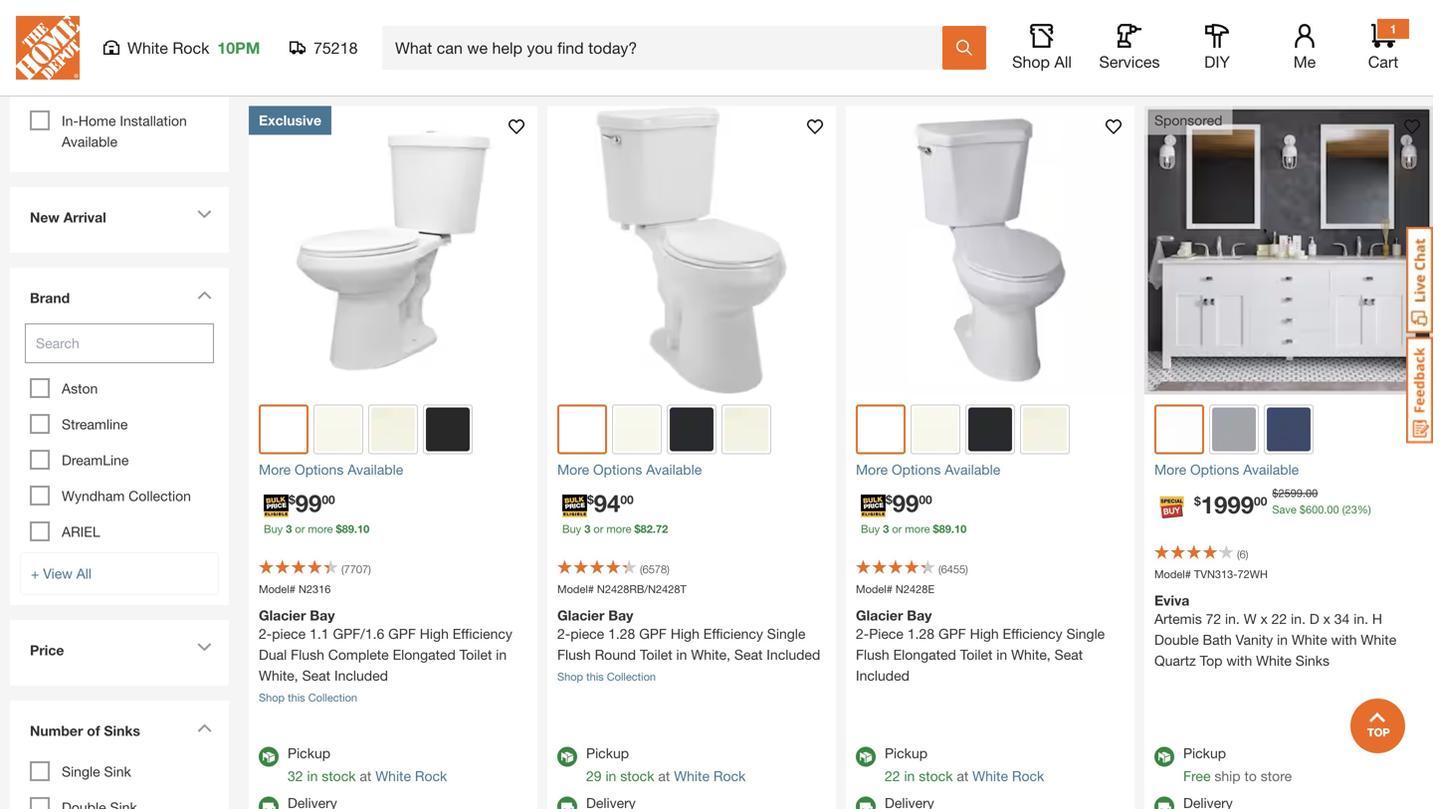 Task type: describe. For each thing, give the bounding box(es) containing it.
at inside 'pickup 32 in stock at white rock'
[[360, 768, 372, 784]]

buy for 2-piece 1.28 gpf high efficiency single flush round toilet in white, seat included
[[562, 523, 581, 536]]

$ 94 00
[[587, 489, 634, 517]]

in inside 'pickup 22 in stock at white rock'
[[904, 768, 915, 784]]

1999
[[1201, 490, 1254, 519]]

0 vertical spatial 72
[[656, 523, 668, 536]]

75218
[[314, 38, 358, 57]]

3 more from the left
[[905, 523, 930, 536]]

d
[[1310, 611, 1320, 627]]

diy button
[[1186, 24, 1249, 72]]

to inside pickup free ship to store
[[1245, 768, 1257, 784]]

efficiency for glacier bay 2-piece 1.28 gpf high efficiency single flush round toilet in white, seat included shop this collection
[[704, 626, 763, 642]]

white image for ( 6455 )
[[860, 409, 902, 450]]

in inside glacier bay 2-piece 1.28 gpf high efficiency single flush round toilet in white, seat included shop this collection
[[676, 647, 687, 663]]

compare for 2nd "add to cart" button
[[1276, 47, 1334, 64]]

3 buy from the left
[[861, 523, 880, 536]]

white inside 'pickup 32 in stock at white rock'
[[375, 768, 411, 784]]

new arrival
[[30, 209, 106, 225]]

exclusive
[[259, 112, 322, 128]]

piece for 99
[[272, 626, 306, 642]]

( for model# n2316
[[341, 563, 344, 576]]

all inside button
[[1055, 52, 1072, 71]]

seat inside the glacier bay 2-piece 1.1 gpf/1.6 gpf high efficiency dual flush complete elongated toilet in white, seat included shop this collection
[[302, 667, 331, 684]]

99 for ( 7707 )
[[295, 489, 322, 517]]

( for model# tvn313-72wh
[[1237, 548, 1240, 561]]

glacier bay 2-piece 1.1 gpf/1.6 gpf high efficiency dual flush complete elongated toilet in white, seat included shop this collection
[[259, 607, 513, 704]]

of
[[87, 723, 100, 739]]

. for model# n2316
[[354, 523, 357, 536]]

please choose a rating
[[49, 1, 190, 17]]

wyndham
[[62, 488, 125, 504]]

flush inside the glacier bay 2-piece 1.1 gpf/1.6 gpf high efficiency dual flush complete elongated toilet in white, seat included shop this collection
[[291, 647, 324, 663]]

single sink link
[[62, 763, 131, 780]]

1 horizontal spatial cart
[[1300, 4, 1333, 23]]

gpf for glacier bay 2-piece 1.28 gpf high efficiency single flush elongated toilet in white, seat included
[[939, 626, 966, 642]]

89 for 6455
[[939, 523, 951, 536]]

2 add from the left
[[1245, 4, 1276, 23]]

pickup for 32
[[288, 745, 331, 761]]

number of sinks link
[[20, 711, 219, 757]]

high for glacier bay 2-piece 1.28 gpf high efficiency single flush round toilet in white, seat included shop this collection
[[671, 626, 700, 642]]

$ inside $ 94 00
[[587, 493, 594, 507]]

brand link
[[20, 278, 219, 324]]

buy 3 or more $ 82 . 72
[[562, 523, 668, 536]]

cart 1
[[1368, 22, 1399, 71]]

00 inside $ 94 00
[[620, 493, 634, 507]]

n2316
[[299, 583, 331, 596]]

72 inside the eviva artemis 72 in. w x 22 in. d x 34 in. h double bath vanity in white with white quartz top with white sinks
[[1206, 611, 1221, 627]]

this inside the glacier bay 2-piece 1.1 gpf/1.6 gpf high efficiency dual flush complete elongated toilet in white, seat included shop this collection
[[288, 691, 305, 704]]

number
[[30, 723, 83, 739]]

artemis 72 in. w x 22 in. d x 34 in. h double bath vanity in white with white quartz top with white sinks image
[[1145, 106, 1433, 395]]

model# n2428rb/n2428t
[[557, 583, 687, 596]]

price
[[30, 642, 64, 658]]

options for ( 7707 )
[[295, 461, 344, 478]]

glacier bay 2-piece 1.28 gpf high efficiency single flush elongated toilet in white, seat included
[[856, 607, 1105, 684]]

ship
[[1215, 768, 1241, 784]]

more options available link for ( 7707 )
[[259, 459, 528, 480]]

gpf/1.6
[[333, 626, 385, 642]]

new
[[30, 209, 60, 225]]

blue image
[[1267, 408, 1311, 451]]

available for pickup image for 22 in stock
[[856, 747, 876, 767]]

1.28 for piece
[[608, 626, 635, 642]]

live chat image
[[1406, 227, 1433, 333]]

efficiency for glacier bay 2-piece 1.28 gpf high efficiency single flush elongated toilet in white, seat included
[[1003, 626, 1063, 642]]

pickup for 22
[[885, 745, 928, 761]]

glacier inside glacier bay 2-piece 1.28 gpf high efficiency single flush elongated toilet in white, seat included
[[856, 607, 903, 624]]

options for ( 6455 )
[[892, 461, 941, 478]]

2-piece 1.1 gpf/1.6 gpf high efficiency dual flush complete elongated toilet in white, seat included image
[[249, 106, 537, 395]]

more options available for ( 6 )
[[1155, 461, 1299, 478]]

shop this collection link for 99
[[259, 691, 357, 704]]

32
[[288, 768, 303, 784]]

dual
[[259, 647, 287, 663]]

. up 600
[[1303, 487, 1306, 500]]

choose
[[94, 1, 140, 17]]

) for ( 6455 )
[[966, 563, 968, 576]]

included for glacier bay 2-piece 1.28 gpf high efficiency single flush round toilet in white, seat included shop this collection
[[767, 647, 820, 663]]

more options available link for ( 6455 )
[[856, 459, 1125, 480]]

( for model# n2428e
[[939, 563, 941, 576]]

buy 3 or more $ 89 . 10 for ( 6455 )
[[861, 523, 967, 536]]

white image for ( 6578 )
[[561, 409, 603, 450]]

compare for 1st "add to cart" button
[[978, 47, 1035, 64]]

single for glacier bay 2-piece 1.28 gpf high efficiency single flush round toilet in white, seat included shop this collection
[[767, 626, 806, 642]]

brand
[[30, 290, 70, 306]]

( inside $ 2599 . 00 save $ 600 . 00 ( 23 %)
[[1342, 503, 1345, 516]]

stock for 94
[[620, 768, 654, 784]]

model# for model# n2316
[[259, 583, 296, 596]]

sink
[[104, 763, 131, 780]]

rating
[[155, 1, 190, 17]]

caret icon image for new arrival
[[197, 210, 212, 219]]

( 6578 )
[[640, 563, 670, 576]]

00 up n2316
[[322, 493, 335, 507]]

0 horizontal spatial collection
[[129, 488, 191, 504]]

flush for glacier bay 2-piece 1.28 gpf high efficiency single flush elongated toilet in white, seat included
[[856, 647, 890, 663]]

more for model# n2428rb/n2428t
[[557, 461, 589, 478]]

1 x from the left
[[1261, 611, 1268, 627]]

$ 1999 00
[[1194, 490, 1268, 519]]

bay for 94
[[608, 607, 634, 624]]

feedback link image
[[1406, 336, 1433, 444]]

white, for round
[[691, 647, 731, 663]]

1 bone image from the left
[[371, 408, 415, 451]]

600
[[1306, 503, 1324, 516]]

10pm
[[217, 38, 260, 57]]

( 7707 )
[[341, 563, 371, 576]]

h
[[1373, 611, 1383, 627]]

diy
[[1205, 52, 1230, 71]]

available for model# n2428e
[[945, 461, 1001, 478]]

2 add to cart from the left
[[1245, 4, 1333, 23]]

save
[[1272, 503, 1297, 516]]

6
[[1240, 548, 1246, 561]]

available for pickup image for 29 in stock
[[557, 747, 577, 767]]

Search text field
[[25, 324, 214, 363]]

1 add to cart button from the left
[[856, 0, 1125, 35]]

34
[[1335, 611, 1350, 627]]

available inside in-home installation available
[[62, 133, 117, 150]]

high for glacier bay 2-piece 1.28 gpf high efficiency single flush elongated toilet in white, seat included
[[970, 626, 999, 642]]

2- for 99
[[259, 626, 272, 642]]

. for model# n2428e
[[951, 523, 955, 536]]

collection inside the glacier bay 2-piece 1.1 gpf/1.6 gpf high efficiency dual flush complete elongated toilet in white, seat included shop this collection
[[308, 691, 357, 704]]

89 for 7707
[[342, 523, 354, 536]]

toilet inside the glacier bay 2-piece 1.1 gpf/1.6 gpf high efficiency dual flush complete elongated toilet in white, seat included shop this collection
[[460, 647, 492, 663]]

model# n2428e
[[856, 583, 935, 596]]

high inside the glacier bay 2-piece 1.1 gpf/1.6 gpf high efficiency dual flush complete elongated toilet in white, seat included shop this collection
[[420, 626, 449, 642]]

stock inside 'pickup 32 in stock at white rock'
[[322, 768, 356, 784]]

2-piece 1.28 gpf high efficiency single flush elongated toilet in white, seat included image
[[846, 106, 1135, 395]]

1 add to cart from the left
[[947, 4, 1034, 23]]

2 horizontal spatial cart
[[1368, 52, 1399, 71]]

at for 99
[[957, 768, 969, 784]]

2 in. from the left
[[1291, 611, 1306, 627]]

in-home installation available link
[[62, 112, 187, 150]]

black image
[[670, 408, 714, 451]]

. left 23
[[1324, 503, 1327, 516]]

white rock link for 94
[[674, 768, 746, 784]]

shop inside glacier bay 2-piece 1.28 gpf high efficiency single flush round toilet in white, seat included shop this collection
[[557, 670, 583, 683]]

1 horizontal spatial with
[[1331, 632, 1357, 648]]

00 up the n2428e
[[919, 493, 932, 507]]

10 for 6455
[[955, 523, 967, 536]]

in-
[[62, 112, 78, 129]]

white inside pickup 29 in stock at white rock
[[674, 768, 710, 784]]

2 add to cart button from the left
[[1155, 0, 1423, 35]]

glacier bay 2-piece 1.28 gpf high efficiency single flush round toilet in white, seat included shop this collection
[[557, 607, 820, 683]]

elongated inside glacier bay 2-piece 1.28 gpf high efficiency single flush elongated toilet in white, seat included
[[893, 647, 956, 663]]

in inside the glacier bay 2-piece 1.1 gpf/1.6 gpf high efficiency dual flush complete elongated toilet in white, seat included shop this collection
[[496, 647, 507, 663]]

1 add from the left
[[947, 4, 977, 23]]

1
[[1390, 22, 1397, 36]]

seat for glacier bay 2-piece 1.28 gpf high efficiency single flush round toilet in white, seat included shop this collection
[[734, 647, 763, 663]]

0 horizontal spatial with
[[1227, 652, 1252, 669]]

piece for 94
[[571, 626, 604, 642]]

10 for 7707
[[357, 523, 369, 536]]

bone image
[[1023, 408, 1067, 451]]

2- for 94
[[557, 626, 571, 642]]

gpf inside the glacier bay 2-piece 1.1 gpf/1.6 gpf high efficiency dual flush complete elongated toilet in white, seat included shop this collection
[[388, 626, 416, 642]]

free
[[1183, 768, 1211, 784]]

artemis
[[1155, 611, 1202, 627]]

( 6 )
[[1237, 548, 1249, 561]]

sinks inside number of sinks link
[[104, 723, 140, 739]]

caret icon image for number of sinks
[[197, 724, 212, 733]]

please
[[49, 1, 90, 17]]

eviva artemis 72 in. w x 22 in. d x 34 in. h double bath vanity in white with white quartz top with white sinks
[[1155, 592, 1397, 669]]

2 black image from the left
[[968, 408, 1012, 451]]

n2428rb/n2428t
[[597, 583, 687, 596]]

me button
[[1273, 24, 1337, 72]]

aston
[[62, 380, 98, 397]]

buy for 2-piece 1.1 gpf/1.6 gpf high efficiency dual flush complete elongated toilet in white, seat included
[[264, 523, 283, 536]]

biscuit image for gpf
[[615, 408, 659, 451]]

piece
[[869, 626, 904, 642]]

2599
[[1279, 487, 1303, 500]]

dreamline link
[[62, 452, 129, 468]]

price link
[[20, 630, 219, 676]]

00 left 23
[[1327, 503, 1339, 516]]

%)
[[1358, 503, 1371, 516]]

00 up 600
[[1306, 487, 1318, 500]]

more options available for ( 6578 )
[[557, 461, 702, 478]]

+ view all
[[31, 565, 92, 582]]

gray image
[[1212, 408, 1256, 451]]

6455
[[941, 563, 966, 576]]

available shipping image for 99
[[856, 797, 876, 809]]

sponsored
[[1155, 112, 1223, 128]]



Task type: vqa. For each thing, say whether or not it's contained in the screenshot.
Bay associated with 94
yes



Task type: locate. For each thing, give the bounding box(es) containing it.
1.28 inside glacier bay 2-piece 1.28 gpf high efficiency single flush elongated toilet in white, seat included
[[908, 626, 935, 642]]

0 horizontal spatial included
[[334, 667, 388, 684]]

0 vertical spatial collection
[[129, 488, 191, 504]]

high down "n2428rb/n2428t"
[[671, 626, 700, 642]]

in.
[[1225, 611, 1240, 627], [1291, 611, 1306, 627], [1354, 611, 1369, 627]]

1 vertical spatial installation
[[120, 112, 187, 129]]

2 horizontal spatial at
[[957, 768, 969, 784]]

0 horizontal spatial add to cart
[[947, 4, 1034, 23]]

1 horizontal spatial 10
[[955, 523, 967, 536]]

0 horizontal spatial cart
[[1001, 4, 1034, 23]]

more up the n2428e
[[905, 523, 930, 536]]

4 caret icon image from the top
[[197, 724, 212, 733]]

1 vertical spatial this
[[288, 691, 305, 704]]

2-piece 1.28 gpf high efficiency single flush round toilet in white, seat included image
[[547, 106, 836, 395]]

1 available for pickup image from the left
[[259, 747, 279, 767]]

3 up model# n2428e
[[883, 523, 889, 536]]

1 2- from the left
[[259, 626, 272, 642]]

glacier inside glacier bay 2-piece 1.28 gpf high efficiency single flush round toilet in white, seat included shop this collection
[[557, 607, 605, 624]]

3 caret icon image from the top
[[197, 643, 212, 652]]

or for 1.28
[[594, 523, 604, 536]]

2 horizontal spatial single
[[1067, 626, 1105, 642]]

cart down 1
[[1368, 52, 1399, 71]]

2 more options available from the left
[[557, 461, 702, 478]]

1 vertical spatial collection
[[607, 670, 656, 683]]

collection down complete
[[308, 691, 357, 704]]

toilet for glacier bay 2-piece 1.28 gpf high efficiency single flush elongated toilet in white, seat included
[[960, 647, 993, 663]]

stock for 99
[[919, 768, 953, 784]]

72
[[656, 523, 668, 536], [1206, 611, 1221, 627]]

rock for pickup 32 in stock at white rock
[[415, 768, 447, 784]]

1 caret icon image from the top
[[197, 210, 212, 219]]

0 horizontal spatial elongated
[[393, 647, 456, 663]]

arrival
[[63, 209, 106, 225]]

complete
[[328, 647, 389, 663]]

0 horizontal spatial piece
[[272, 626, 306, 642]]

+
[[31, 565, 39, 582]]

2 buy 3 or more $ 89 . 10 from the left
[[861, 523, 967, 536]]

1 flush from the left
[[291, 647, 324, 663]]

00 left save
[[1254, 494, 1268, 508]]

buy 3 or more $ 89 . 10 up "7707"
[[264, 523, 369, 536]]

at
[[360, 768, 372, 784], [658, 768, 670, 784], [957, 768, 969, 784]]

2 horizontal spatial buy
[[861, 523, 880, 536]]

services
[[1099, 52, 1160, 71]]

more for model# tvn313-72wh
[[1155, 461, 1187, 478]]

0 horizontal spatial all
[[76, 565, 92, 582]]

89 up ( 6455 )
[[939, 523, 951, 536]]

2 x from the left
[[1323, 611, 1331, 627]]

buy 3 or more $ 89 . 10 for ( 7707 )
[[264, 523, 369, 536]]

$ 99 00 for ( 7707 )
[[289, 489, 335, 517]]

rock for pickup 22 in stock at white rock
[[1012, 768, 1044, 784]]

2- up dual at the bottom of the page
[[259, 626, 272, 642]]

3 3 from the left
[[883, 523, 889, 536]]

10
[[357, 523, 369, 536], [955, 523, 967, 536]]

2 vertical spatial shop
[[259, 691, 285, 704]]

pickup
[[288, 745, 331, 761], [586, 745, 629, 761], [885, 745, 928, 761], [1183, 745, 1226, 761]]

more for 1.28
[[607, 523, 632, 536]]

high inside glacier bay 2-piece 1.28 gpf high efficiency single flush elongated toilet in white, seat included
[[970, 626, 999, 642]]

pickup inside pickup free ship to store
[[1183, 745, 1226, 761]]

in. left h
[[1354, 611, 1369, 627]]

ariel
[[62, 524, 100, 540]]

1 efficiency from the left
[[453, 626, 513, 642]]

3 pickup from the left
[[885, 745, 928, 761]]

included inside glacier bay 2-piece 1.28 gpf high efficiency single flush elongated toilet in white, seat included
[[856, 667, 910, 684]]

all right "view"
[[76, 565, 92, 582]]

collection
[[129, 488, 191, 504], [607, 670, 656, 683], [308, 691, 357, 704]]

pickup inside 'pickup 32 in stock at white rock'
[[288, 745, 331, 761]]

shop
[[1012, 52, 1050, 71], [557, 670, 583, 683], [259, 691, 285, 704]]

rock inside 'pickup 32 in stock at white rock'
[[415, 768, 447, 784]]

caret icon image for price
[[197, 643, 212, 652]]

75218 button
[[290, 38, 358, 58]]

double
[[1155, 632, 1199, 648]]

available for pickup image
[[259, 747, 279, 767], [557, 747, 577, 767], [856, 747, 876, 767], [1155, 747, 1175, 767]]

3 flush from the left
[[856, 647, 890, 663]]

pickup inside 'pickup 22 in stock at white rock'
[[885, 745, 928, 761]]

with down 34
[[1331, 632, 1357, 648]]

toilet inside glacier bay 2-piece 1.28 gpf high efficiency single flush elongated toilet in white, seat included
[[960, 647, 993, 663]]

1 more from the left
[[259, 461, 291, 478]]

new arrival link
[[20, 197, 219, 243]]

included for glacier bay 2-piece 1.28 gpf high efficiency single flush elongated toilet in white, seat included
[[856, 667, 910, 684]]

0 horizontal spatial or
[[295, 523, 305, 536]]

1 10 from the left
[[357, 523, 369, 536]]

2 toilet from the left
[[640, 647, 673, 663]]

0 vertical spatial this
[[586, 670, 604, 683]]

flush inside glacier bay 2-piece 1.28 gpf high efficiency single flush round toilet in white, seat included shop this collection
[[557, 647, 591, 663]]

1 or from the left
[[295, 523, 305, 536]]

rock inside 'pickup 22 in stock at white rock'
[[1012, 768, 1044, 784]]

collection right wyndham
[[129, 488, 191, 504]]

available for model# tvn313-72wh
[[1243, 461, 1299, 478]]

2 glacier from the left
[[557, 607, 605, 624]]

model# n2316
[[259, 583, 331, 596]]

aston link
[[62, 380, 98, 397]]

1 horizontal spatial compare
[[978, 47, 1035, 64]]

6578
[[643, 563, 667, 576]]

0 horizontal spatial available shipping image
[[259, 797, 279, 809]]

sinks inside the eviva artemis 72 in. w x 22 in. d x 34 in. h double bath vanity in white with white quartz top with white sinks
[[1296, 652, 1330, 669]]

all left services
[[1055, 52, 1072, 71]]

rock
[[173, 38, 209, 57], [415, 768, 447, 784], [714, 768, 746, 784], [1012, 768, 1044, 784]]

2 horizontal spatial white rock link
[[973, 768, 1044, 784]]

1 bay from the left
[[310, 607, 335, 624]]

cart
[[1001, 4, 1034, 23], [1300, 4, 1333, 23], [1368, 52, 1399, 71]]

1 horizontal spatial buy
[[562, 523, 581, 536]]

2 at from the left
[[658, 768, 670, 784]]

a
[[144, 1, 151, 17]]

included inside glacier bay 2-piece 1.28 gpf high efficiency single flush round toilet in white, seat included shop this collection
[[767, 647, 820, 663]]

installation down installation 'link'
[[120, 112, 187, 129]]

model# left n2316
[[259, 583, 296, 596]]

1.28 right piece on the bottom of the page
[[908, 626, 935, 642]]

1 horizontal spatial included
[[767, 647, 820, 663]]

2 horizontal spatial seat
[[1055, 647, 1083, 663]]

bay for 99
[[310, 607, 335, 624]]

white, inside glacier bay 2-piece 1.28 gpf high efficiency single flush elongated toilet in white, seat included
[[1011, 647, 1051, 663]]

glacier inside the glacier bay 2-piece 1.1 gpf/1.6 gpf high efficiency dual flush complete elongated toilet in white, seat included shop this collection
[[259, 607, 306, 624]]

flush down 1.1
[[291, 647, 324, 663]]

caret icon image inside brand link
[[197, 291, 212, 300]]

0 horizontal spatial bone image
[[371, 408, 415, 451]]

available shipping image
[[1155, 797, 1175, 809]]

0 horizontal spatial 99
[[295, 489, 322, 517]]

collection inside glacier bay 2-piece 1.28 gpf high efficiency single flush round toilet in white, seat included shop this collection
[[607, 670, 656, 683]]

gpf inside glacier bay 2-piece 1.28 gpf high efficiency single flush round toilet in white, seat included shop this collection
[[639, 626, 667, 642]]

the home depot logo image
[[16, 16, 80, 80]]

2 horizontal spatial stock
[[919, 768, 953, 784]]

. for model# n2428rb/n2428t
[[653, 523, 656, 536]]

white, for elongated
[[1011, 647, 1051, 663]]

3 glacier from the left
[[856, 607, 903, 624]]

1 vertical spatial all
[[76, 565, 92, 582]]

x right w in the bottom of the page
[[1261, 611, 1268, 627]]

add to cart button up me
[[1155, 0, 1423, 35]]

cart up shop all button
[[1001, 4, 1034, 23]]

buy 3 or more $ 89 . 10 up ( 6455 )
[[861, 523, 967, 536]]

00
[[1306, 487, 1318, 500], [322, 493, 335, 507], [620, 493, 634, 507], [919, 493, 932, 507], [1254, 494, 1268, 508], [1327, 503, 1339, 516]]

2 horizontal spatial bay
[[907, 607, 932, 624]]

available for pickup image for 32 in stock
[[259, 747, 279, 767]]

2 2- from the left
[[557, 626, 571, 642]]

1 horizontal spatial sinks
[[1296, 652, 1330, 669]]

1 horizontal spatial all
[[1055, 52, 1072, 71]]

2 horizontal spatial collection
[[607, 670, 656, 683]]

3 efficiency from the left
[[1003, 626, 1063, 642]]

3 or from the left
[[892, 523, 902, 536]]

1 1.28 from the left
[[608, 626, 635, 642]]

1 horizontal spatial 22
[[1272, 611, 1287, 627]]

compare
[[380, 47, 438, 64], [978, 47, 1035, 64], [1276, 47, 1334, 64]]

more options available
[[259, 461, 403, 478], [557, 461, 702, 478], [856, 461, 1001, 478], [1155, 461, 1299, 478]]

2 compare from the left
[[978, 47, 1035, 64]]

2 horizontal spatial toilet
[[960, 647, 993, 663]]

with down vanity on the bottom
[[1227, 652, 1252, 669]]

1 horizontal spatial biscuit image
[[615, 408, 659, 451]]

1 buy from the left
[[264, 523, 283, 536]]

elongated inside the glacier bay 2-piece 1.1 gpf/1.6 gpf high efficiency dual flush complete elongated toilet in white, seat included shop this collection
[[393, 647, 456, 663]]

wyndham collection link
[[62, 488, 191, 504]]

single
[[767, 626, 806, 642], [1067, 626, 1105, 642], [62, 763, 100, 780]]

installation up in- at the top
[[30, 72, 103, 88]]

22 inside 'pickup 22 in stock at white rock'
[[885, 768, 900, 784]]

available for model# n2316
[[348, 461, 403, 478]]

more options available for ( 6455 )
[[856, 461, 1001, 478]]

1 horizontal spatial flush
[[557, 647, 591, 663]]

) for ( 6 )
[[1246, 548, 1249, 561]]

1 $ 99 00 from the left
[[289, 489, 335, 517]]

1 horizontal spatial gpf
[[639, 626, 667, 642]]

2 elongated from the left
[[893, 647, 956, 663]]

0 horizontal spatial seat
[[302, 667, 331, 684]]

1 horizontal spatial single
[[767, 626, 806, 642]]

)
[[1246, 548, 1249, 561], [368, 563, 371, 576], [667, 563, 670, 576], [966, 563, 968, 576]]

2 $ 99 00 from the left
[[886, 489, 932, 517]]

3 up model# n2316
[[286, 523, 292, 536]]

3 stock from the left
[[919, 768, 953, 784]]

gpf
[[388, 626, 416, 642], [639, 626, 667, 642], [939, 626, 966, 642]]

1 toilet from the left
[[460, 647, 492, 663]]

me
[[1294, 52, 1316, 71]]

) for ( 7707 )
[[368, 563, 371, 576]]

00 inside $ 1999 00
[[1254, 494, 1268, 508]]

0 horizontal spatial 72
[[656, 523, 668, 536]]

1 horizontal spatial add to cart
[[1245, 4, 1333, 23]]

0 horizontal spatial 22
[[885, 768, 900, 784]]

0 horizontal spatial installation
[[30, 72, 103, 88]]

3 toilet from the left
[[960, 647, 993, 663]]

4 available for pickup image from the left
[[1155, 747, 1175, 767]]

shop all
[[1012, 52, 1072, 71]]

2 piece from the left
[[571, 626, 604, 642]]

single for glacier bay 2-piece 1.28 gpf high efficiency single flush elongated toilet in white, seat included
[[1067, 626, 1105, 642]]

) up gpf/1.6
[[368, 563, 371, 576]]

$ 2599 . 00 save $ 600 . 00 ( 23 %)
[[1272, 487, 1371, 516]]

home
[[78, 112, 116, 129]]

22
[[1272, 611, 1287, 627], [885, 768, 900, 784]]

model# for model# tvn313-72wh
[[1155, 568, 1191, 581]]

bay down the n2428e
[[907, 607, 932, 624]]

) for ( 6578 )
[[667, 563, 670, 576]]

more for model# n2428e
[[856, 461, 888, 478]]

shop inside shop all button
[[1012, 52, 1050, 71]]

2 options from the left
[[593, 461, 642, 478]]

caret icon image for brand
[[197, 291, 212, 300]]

this inside glacier bay 2-piece 1.28 gpf high efficiency single flush round toilet in white, seat included shop this collection
[[586, 670, 604, 683]]

2 bay from the left
[[608, 607, 634, 624]]

$ 99 00 up the n2428e
[[886, 489, 932, 517]]

add to cart up shop all button
[[947, 4, 1034, 23]]

caret icon image inside price link
[[197, 643, 212, 652]]

glacier up piece on the bottom of the page
[[856, 607, 903, 624]]

1 horizontal spatial in.
[[1291, 611, 1306, 627]]

caret icon image
[[197, 210, 212, 219], [197, 291, 212, 300], [197, 643, 212, 652], [197, 724, 212, 733]]

in inside 'pickup 32 in stock at white rock'
[[307, 768, 318, 784]]

white rock 10pm
[[127, 38, 260, 57]]

bath
[[1203, 632, 1232, 648]]

glacier for 94
[[557, 607, 605, 624]]

high
[[420, 626, 449, 642], [671, 626, 700, 642], [970, 626, 999, 642]]

1 more options available link from the left
[[259, 459, 528, 480]]

. up "7707"
[[354, 523, 357, 536]]

biscuit image for gpf/1.6
[[317, 408, 360, 451]]

4 more options available link from the left
[[1155, 459, 1423, 480]]

2 horizontal spatial compare
[[1276, 47, 1334, 64]]

1 pickup from the left
[[288, 745, 331, 761]]

white image
[[263, 409, 305, 450], [561, 409, 603, 450], [860, 409, 902, 450], [1159, 409, 1200, 450]]

) up "n2428rb/n2428t"
[[667, 563, 670, 576]]

flush for glacier bay 2-piece 1.28 gpf high efficiency single flush round toilet in white, seat included shop this collection
[[557, 647, 591, 663]]

1 vertical spatial 22
[[885, 768, 900, 784]]

3 down $ 94 00
[[584, 523, 591, 536]]

0 horizontal spatial 2-
[[259, 626, 272, 642]]

glacier down model# n2428rb/n2428t
[[557, 607, 605, 624]]

1 white image from the left
[[263, 409, 305, 450]]

2 flush from the left
[[557, 647, 591, 663]]

72 right 82
[[656, 523, 668, 536]]

efficiency
[[453, 626, 513, 642], [704, 626, 763, 642], [1003, 626, 1063, 642]]

1 horizontal spatial this
[[586, 670, 604, 683]]

2 stock from the left
[[620, 768, 654, 784]]

buy up model# n2316
[[264, 523, 283, 536]]

flush down piece on the bottom of the page
[[856, 647, 890, 663]]

2- inside the glacier bay 2-piece 1.1 gpf/1.6 gpf high efficiency dual flush complete elongated toilet in white, seat included shop this collection
[[259, 626, 272, 642]]

1 horizontal spatial toilet
[[640, 647, 673, 663]]

3 white rock link from the left
[[973, 768, 1044, 784]]

round
[[595, 647, 636, 663]]

10 up "7707"
[[357, 523, 369, 536]]

3 white image from the left
[[860, 409, 902, 450]]

4 pickup from the left
[[1183, 745, 1226, 761]]

72 up bath
[[1206, 611, 1221, 627]]

in inside glacier bay 2-piece 1.28 gpf high efficiency single flush elongated toilet in white, seat included
[[997, 647, 1008, 663]]

0 horizontal spatial single
[[62, 763, 100, 780]]

1.28 for piece
[[908, 626, 935, 642]]

1 89 from the left
[[342, 523, 354, 536]]

3 biscuit image from the left
[[914, 408, 958, 451]]

add to cart up 'me' button at the top of page
[[1245, 4, 1333, 23]]

1 horizontal spatial black image
[[968, 408, 1012, 451]]

piece up dual at the bottom of the page
[[272, 626, 306, 642]]

1 horizontal spatial seat
[[734, 647, 763, 663]]

0 horizontal spatial white,
[[259, 667, 298, 684]]

vanity
[[1236, 632, 1273, 648]]

4 options from the left
[[1191, 461, 1240, 478]]

2- down model# n2428rb/n2428t
[[557, 626, 571, 642]]

elongated right complete
[[393, 647, 456, 663]]

model# tvn313-72wh
[[1155, 568, 1268, 581]]

2 caret icon image from the top
[[197, 291, 212, 300]]

99 up the n2428e
[[893, 489, 919, 517]]

1 available shipping image from the left
[[259, 797, 279, 809]]

pickup inside pickup 29 in stock at white rock
[[586, 745, 629, 761]]

high right gpf/1.6
[[420, 626, 449, 642]]

or for 1.1
[[295, 523, 305, 536]]

4 more from the left
[[1155, 461, 1187, 478]]

dreamline
[[62, 452, 129, 468]]

99
[[295, 489, 322, 517], [893, 489, 919, 517]]

high right piece on the bottom of the page
[[970, 626, 999, 642]]

2 horizontal spatial to
[[1280, 4, 1295, 23]]

in. left the 'd'
[[1291, 611, 1306, 627]]

this down round on the bottom of page
[[586, 670, 604, 683]]

2 high from the left
[[671, 626, 700, 642]]

buy 3 or more $ 89 . 10
[[264, 523, 369, 536], [861, 523, 967, 536]]

model# left "n2428rb/n2428t"
[[557, 583, 594, 596]]

model# up eviva
[[1155, 568, 1191, 581]]

1 glacier from the left
[[259, 607, 306, 624]]

more options available link for ( 6 )
[[1155, 459, 1423, 480]]

single inside glacier bay 2-piece 1.28 gpf high efficiency single flush round toilet in white, seat included shop this collection
[[767, 626, 806, 642]]

number of sinks
[[30, 723, 140, 739]]

7707
[[344, 563, 368, 576]]

white rock link for 99
[[973, 768, 1044, 784]]

0 horizontal spatial high
[[420, 626, 449, 642]]

1 elongated from the left
[[393, 647, 456, 663]]

model#
[[1155, 568, 1191, 581], [259, 583, 296, 596], [557, 583, 594, 596], [856, 583, 893, 596]]

2 white rock link from the left
[[674, 768, 746, 784]]

or down 94
[[594, 523, 604, 536]]

gpf down ( 6455 )
[[939, 626, 966, 642]]

available for pickup image up available shipping icon
[[1155, 747, 1175, 767]]

single sink
[[62, 763, 131, 780]]

shop this collection link for 94
[[557, 670, 656, 683]]

bay inside the glacier bay 2-piece 1.1 gpf/1.6 gpf high efficiency dual flush complete elongated toilet in white, seat included shop this collection
[[310, 607, 335, 624]]

1 piece from the left
[[272, 626, 306, 642]]

model# for model# n2428rb/n2428t
[[557, 583, 594, 596]]

2 horizontal spatial available shipping image
[[856, 797, 876, 809]]

0 vertical spatial shop
[[1012, 52, 1050, 71]]

more for 1.1
[[308, 523, 333, 536]]

shop this collection link down round on the bottom of page
[[557, 670, 656, 683]]

at inside 'pickup 22 in stock at white rock'
[[957, 768, 969, 784]]

stock inside pickup 29 in stock at white rock
[[620, 768, 654, 784]]

model# for model# n2428e
[[856, 583, 893, 596]]

gpf right gpf/1.6
[[388, 626, 416, 642]]

. up the ( 6578 )
[[653, 523, 656, 536]]

1 horizontal spatial high
[[671, 626, 700, 642]]

2 horizontal spatial more
[[905, 523, 930, 536]]

1 white rock link from the left
[[375, 768, 447, 784]]

tvn313-
[[1194, 568, 1238, 581]]

1 horizontal spatial installation
[[120, 112, 187, 129]]

10 up ( 6455 )
[[955, 523, 967, 536]]

available for model# n2428rb/n2428t
[[646, 461, 702, 478]]

( 6455 )
[[939, 563, 968, 576]]

$
[[1272, 487, 1279, 500], [289, 493, 295, 507], [587, 493, 594, 507], [886, 493, 893, 507], [1194, 494, 1201, 508], [1300, 503, 1306, 516], [336, 523, 342, 536], [635, 523, 641, 536], [933, 523, 939, 536]]

2 horizontal spatial or
[[892, 523, 902, 536]]

0 horizontal spatial buy
[[264, 523, 283, 536]]

0 horizontal spatial to
[[982, 4, 997, 23]]

What can we help you find today? search field
[[395, 27, 942, 69]]

buy up model# n2428e
[[861, 523, 880, 536]]

high inside glacier bay 2-piece 1.28 gpf high efficiency single flush round toilet in white, seat included shop this collection
[[671, 626, 700, 642]]

. up ( 6455 )
[[951, 523, 955, 536]]

toilet inside glacier bay 2-piece 1.28 gpf high efficiency single flush round toilet in white, seat included shop this collection
[[640, 647, 673, 663]]

white rock link
[[375, 768, 447, 784], [674, 768, 746, 784], [973, 768, 1044, 784]]

gpf for glacier bay 2-piece 1.28 gpf high efficiency single flush round toilet in white, seat included shop this collection
[[639, 626, 667, 642]]

3 high from the left
[[970, 626, 999, 642]]

2 efficiency from the left
[[704, 626, 763, 642]]

2 more options available link from the left
[[557, 459, 826, 480]]

1 horizontal spatial 3
[[584, 523, 591, 536]]

1.28 inside glacier bay 2-piece 1.28 gpf high efficiency single flush round toilet in white, seat included shop this collection
[[608, 626, 635, 642]]

toilet for glacier bay 2-piece 1.28 gpf high efficiency single flush round toilet in white, seat included shop this collection
[[640, 647, 673, 663]]

sinks down the 'd'
[[1296, 652, 1330, 669]]

n2428e
[[896, 583, 935, 596]]

1 horizontal spatial to
[[1245, 768, 1257, 784]]

0 horizontal spatial toilet
[[460, 647, 492, 663]]

1 more from the left
[[308, 523, 333, 536]]

1 horizontal spatial 99
[[893, 489, 919, 517]]

efficiency inside the glacier bay 2-piece 1.1 gpf/1.6 gpf high efficiency dual flush complete elongated toilet in white, seat included shop this collection
[[453, 626, 513, 642]]

more options available for ( 7707 )
[[259, 461, 403, 478]]

rock inside pickup 29 in stock at white rock
[[714, 768, 746, 784]]

3 available for pickup image from the left
[[856, 747, 876, 767]]

seat for glacier bay 2-piece 1.28 gpf high efficiency single flush elongated toilet in white, seat included
[[1055, 647, 1083, 663]]

rock for pickup 29 in stock at white rock
[[714, 768, 746, 784]]

2 buy from the left
[[562, 523, 581, 536]]

single inside glacier bay 2-piece 1.28 gpf high efficiency single flush elongated toilet in white, seat included
[[1067, 626, 1105, 642]]

0 horizontal spatial buy 3 or more $ 89 . 10
[[264, 523, 369, 536]]

3 more options available from the left
[[856, 461, 1001, 478]]

toilet
[[460, 647, 492, 663], [640, 647, 673, 663], [960, 647, 993, 663]]

3 more from the left
[[856, 461, 888, 478]]

w
[[1244, 611, 1257, 627]]

$ inside $ 1999 00
[[1194, 494, 1201, 508]]

3 available shipping image from the left
[[856, 797, 876, 809]]

2 horizontal spatial included
[[856, 667, 910, 684]]

more down $ 94 00
[[607, 523, 632, 536]]

0 horizontal spatial 10
[[357, 523, 369, 536]]

1.28
[[608, 626, 635, 642], [908, 626, 935, 642]]

0 horizontal spatial in.
[[1225, 611, 1240, 627]]

glacier down model# n2316
[[259, 607, 306, 624]]

1 more options available from the left
[[259, 461, 403, 478]]

1 stock from the left
[[322, 768, 356, 784]]

) up glacier bay 2-piece 1.28 gpf high efficiency single flush elongated toilet in white, seat included
[[966, 563, 968, 576]]

1.28 up round on the bottom of page
[[608, 626, 635, 642]]

flush left round on the bottom of page
[[557, 647, 591, 663]]

installation inside in-home installation available
[[120, 112, 187, 129]]

2 white image from the left
[[561, 409, 603, 450]]

services button
[[1098, 24, 1162, 72]]

pickup free ship to store
[[1183, 745, 1292, 784]]

99 for ( 6455 )
[[893, 489, 919, 517]]

1 horizontal spatial piece
[[571, 626, 604, 642]]

bay inside glacier bay 2-piece 1.28 gpf high efficiency single flush round toilet in white, seat included shop this collection
[[608, 607, 634, 624]]

add to cart button up shop all on the top right of the page
[[856, 0, 1125, 35]]

3 at from the left
[[957, 768, 969, 784]]

available for pickup image left 'pickup 22 in stock at white rock'
[[856, 747, 876, 767]]

1 horizontal spatial 72
[[1206, 611, 1221, 627]]

1 horizontal spatial add to cart button
[[1155, 0, 1423, 35]]

more up n2316
[[308, 523, 333, 536]]

2 horizontal spatial white,
[[1011, 647, 1051, 663]]

piece up round on the bottom of page
[[571, 626, 604, 642]]

) up 72wh
[[1246, 548, 1249, 561]]

view
[[43, 565, 72, 582]]

0 horizontal spatial this
[[288, 691, 305, 704]]

2- inside glacier bay 2-piece 1.28 gpf high efficiency single flush round toilet in white, seat included shop this collection
[[557, 626, 571, 642]]

included inside the glacier bay 2-piece 1.1 gpf/1.6 gpf high efficiency dual flush complete elongated toilet in white, seat included shop this collection
[[334, 667, 388, 684]]

piece inside the glacier bay 2-piece 1.1 gpf/1.6 gpf high efficiency dual flush complete elongated toilet in white, seat included shop this collection
[[272, 626, 306, 642]]

caret icon image inside new arrival link
[[197, 210, 212, 219]]

1 at from the left
[[360, 768, 372, 784]]

elongated down piece on the bottom of the page
[[893, 647, 956, 663]]

efficiency inside glacier bay 2-piece 1.28 gpf high efficiency single flush round toilet in white, seat included shop this collection
[[704, 626, 763, 642]]

0 horizontal spatial flush
[[291, 647, 324, 663]]

1 horizontal spatial elongated
[[893, 647, 956, 663]]

pickup for 29
[[586, 745, 629, 761]]

1 horizontal spatial available shipping image
[[557, 797, 577, 809]]

2 horizontal spatial glacier
[[856, 607, 903, 624]]

more options available link for ( 6578 )
[[557, 459, 826, 480]]

2 horizontal spatial biscuit image
[[914, 408, 958, 451]]

2 available shipping image from the left
[[557, 797, 577, 809]]

1 horizontal spatial more
[[607, 523, 632, 536]]

available for pickup image left 'pickup 32 in stock at white rock'
[[259, 747, 279, 767]]

1.1
[[310, 626, 329, 642]]

more for model# n2316
[[259, 461, 291, 478]]

3 for 1.1
[[286, 523, 292, 536]]

available for pickup image left pickup 29 in stock at white rock
[[557, 747, 577, 767]]

seat inside glacier bay 2-piece 1.28 gpf high efficiency single flush round toilet in white, seat included shop this collection
[[734, 647, 763, 663]]

1 biscuit image from the left
[[317, 408, 360, 451]]

0 vertical spatial sinks
[[1296, 652, 1330, 669]]

2 bone image from the left
[[725, 408, 768, 451]]

white inside 'pickup 22 in stock at white rock'
[[973, 768, 1008, 784]]

2 99 from the left
[[893, 489, 919, 517]]

$ 99 00 up n2316
[[289, 489, 335, 517]]

in. left w in the bottom of the page
[[1225, 611, 1240, 627]]

bay up 1.1
[[310, 607, 335, 624]]

gpf down "n2428rb/n2428t"
[[639, 626, 667, 642]]

sinks right of
[[104, 723, 140, 739]]

2- inside glacier bay 2-piece 1.28 gpf high efficiency single flush elongated toilet in white, seat included
[[856, 626, 869, 642]]

1 black image from the left
[[426, 408, 470, 451]]

available shipping image for 94
[[557, 797, 577, 809]]

4 more options available from the left
[[1155, 461, 1299, 478]]

89
[[342, 523, 354, 536], [939, 523, 951, 536]]

.
[[1303, 487, 1306, 500], [1324, 503, 1327, 516], [354, 523, 357, 536], [653, 523, 656, 536], [951, 523, 955, 536]]

1 horizontal spatial 1.28
[[908, 626, 935, 642]]

or up model# n2316
[[295, 523, 305, 536]]

gpf inside glacier bay 2-piece 1.28 gpf high efficiency single flush elongated toilet in white, seat included
[[939, 626, 966, 642]]

efficiency inside glacier bay 2-piece 1.28 gpf high efficiency single flush elongated toilet in white, seat included
[[1003, 626, 1063, 642]]

white image for ( 7707 )
[[263, 409, 305, 450]]

seat inside glacier bay 2-piece 1.28 gpf high efficiency single flush elongated toilet in white, seat included
[[1055, 647, 1083, 663]]

1 compare from the left
[[380, 47, 438, 64]]

1 horizontal spatial bay
[[608, 607, 634, 624]]

0 horizontal spatial gpf
[[388, 626, 416, 642]]

1 horizontal spatial bone image
[[725, 408, 768, 451]]

installation link
[[20, 60, 219, 106]]

cart up 'me' button at the top of page
[[1300, 4, 1333, 23]]

eviva
[[1155, 592, 1190, 609]]

1 vertical spatial shop this collection link
[[259, 691, 357, 704]]

collection down round on the bottom of page
[[607, 670, 656, 683]]

ariel link
[[62, 524, 100, 540]]

1 horizontal spatial at
[[658, 768, 670, 784]]

2 1.28 from the left
[[908, 626, 935, 642]]

pickup 32 in stock at white rock
[[288, 745, 447, 784]]

1 horizontal spatial shop this collection link
[[557, 670, 656, 683]]

89 up "7707"
[[342, 523, 354, 536]]

available shipping image
[[259, 797, 279, 809], [557, 797, 577, 809], [856, 797, 876, 809]]

4 white image from the left
[[1159, 409, 1200, 450]]

1 in. from the left
[[1225, 611, 1240, 627]]

glacier for 99
[[259, 607, 306, 624]]

3 more options available link from the left
[[856, 459, 1125, 480]]

1 horizontal spatial collection
[[308, 691, 357, 704]]

29
[[586, 768, 602, 784]]

72wh
[[1238, 568, 1268, 581]]

at inside pickup 29 in stock at white rock
[[658, 768, 670, 784]]

00 up buy 3 or more $ 82 . 72
[[620, 493, 634, 507]]

white image for ( 6 )
[[1159, 409, 1200, 450]]

$ 99 00 for ( 6455 )
[[886, 489, 932, 517]]

at for 94
[[658, 768, 670, 784]]

1 horizontal spatial or
[[594, 523, 604, 536]]

1 options from the left
[[295, 461, 344, 478]]

2 vertical spatial collection
[[308, 691, 357, 704]]

( for model# n2428rb/n2428t
[[640, 563, 643, 576]]

available for pickup image for free
[[1155, 747, 1175, 767]]

2- down model# n2428e
[[856, 626, 869, 642]]

top
[[1200, 652, 1223, 669]]

pickup for free
[[1183, 745, 1226, 761]]

3 compare from the left
[[1276, 47, 1334, 64]]

3 in. from the left
[[1354, 611, 1369, 627]]

options for ( 6 )
[[1191, 461, 1240, 478]]

x right the 'd'
[[1323, 611, 1331, 627]]

more
[[259, 461, 291, 478], [557, 461, 589, 478], [856, 461, 888, 478], [1155, 461, 1187, 478]]

2 10 from the left
[[955, 523, 967, 536]]

pickup 29 in stock at white rock
[[586, 745, 746, 784]]

caret icon image inside number of sinks link
[[197, 724, 212, 733]]

0 vertical spatial 22
[[1272, 611, 1287, 627]]

available
[[62, 133, 117, 150], [348, 461, 403, 478], [646, 461, 702, 478], [945, 461, 1001, 478], [1243, 461, 1299, 478]]

in inside the eviva artemis 72 in. w x 22 in. d x 34 in. h double bath vanity in white with white quartz top with white sinks
[[1277, 632, 1288, 648]]

options for ( 6578 )
[[593, 461, 642, 478]]

white, inside glacier bay 2-piece 1.28 gpf high efficiency single flush round toilet in white, seat included shop this collection
[[691, 647, 731, 663]]

2 biscuit image from the left
[[615, 408, 659, 451]]

0 horizontal spatial 3
[[286, 523, 292, 536]]

bone image
[[371, 408, 415, 451], [725, 408, 768, 451]]

biscuit image
[[317, 408, 360, 451], [615, 408, 659, 451], [914, 408, 958, 451]]

0 horizontal spatial compare
[[380, 47, 438, 64]]

installation inside 'link'
[[30, 72, 103, 88]]

bay down model# n2428rb/n2428t
[[608, 607, 634, 624]]

buy left 82
[[562, 523, 581, 536]]

shop this collection link down dual at the bottom of the page
[[259, 691, 357, 704]]

bay inside glacier bay 2-piece 1.28 gpf high efficiency single flush elongated toilet in white, seat included
[[907, 607, 932, 624]]

stock inside 'pickup 22 in stock at white rock'
[[919, 768, 953, 784]]

99 up n2316
[[295, 489, 322, 517]]

add to cart
[[947, 4, 1034, 23], [1245, 4, 1333, 23]]

94
[[594, 489, 620, 517]]

0 horizontal spatial more
[[308, 523, 333, 536]]

+ view all link
[[20, 552, 219, 595]]

model# left the n2428e
[[856, 583, 893, 596]]

2 horizontal spatial efficiency
[[1003, 626, 1063, 642]]

in
[[1277, 632, 1288, 648], [496, 647, 507, 663], [676, 647, 687, 663], [997, 647, 1008, 663], [307, 768, 318, 784], [606, 768, 616, 784], [904, 768, 915, 784]]

1 horizontal spatial $ 99 00
[[886, 489, 932, 517]]

flush inside glacier bay 2-piece 1.28 gpf high efficiency single flush elongated toilet in white, seat included
[[856, 647, 890, 663]]

1 buy 3 or more $ 89 . 10 from the left
[[264, 523, 369, 536]]

or up model# n2428e
[[892, 523, 902, 536]]

this up 32
[[288, 691, 305, 704]]

2 gpf from the left
[[639, 626, 667, 642]]

in inside pickup 29 in stock at white rock
[[606, 768, 616, 784]]

white, inside the glacier bay 2-piece 1.1 gpf/1.6 gpf high efficiency dual flush complete elongated toilet in white, seat included shop this collection
[[259, 667, 298, 684]]

black image
[[426, 408, 470, 451], [968, 408, 1012, 451]]

shop inside the glacier bay 2-piece 1.1 gpf/1.6 gpf high efficiency dual flush complete elongated toilet in white, seat included shop this collection
[[259, 691, 285, 704]]

2 more from the left
[[607, 523, 632, 536]]

22 inside the eviva artemis 72 in. w x 22 in. d x 34 in. h double bath vanity in white with white quartz top with white sinks
[[1272, 611, 1287, 627]]

0 vertical spatial installation
[[30, 72, 103, 88]]

piece inside glacier bay 2-piece 1.28 gpf high efficiency single flush round toilet in white, seat included shop this collection
[[571, 626, 604, 642]]

all
[[1055, 52, 1072, 71], [76, 565, 92, 582]]

2 more from the left
[[557, 461, 589, 478]]



